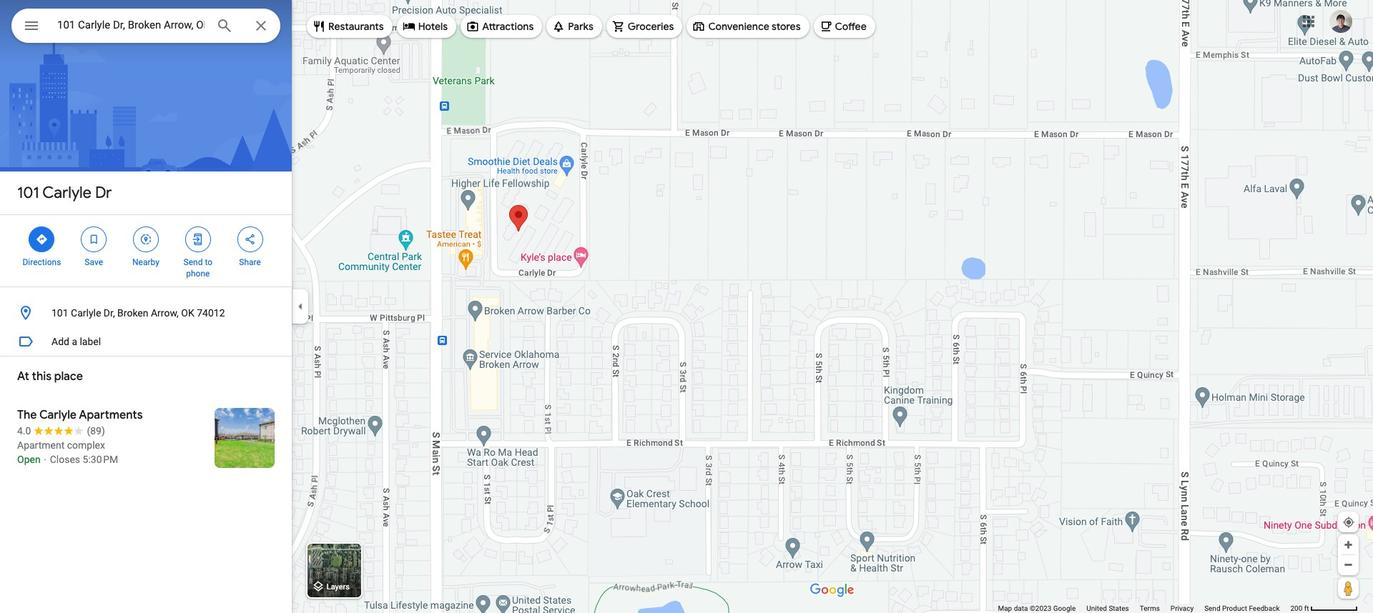 Task type: locate. For each thing, give the bounding box(es) containing it.
privacy button
[[1171, 605, 1194, 614]]

101
[[17, 183, 39, 203], [52, 308, 68, 319]]

None field
[[57, 16, 205, 34]]

terms button
[[1140, 605, 1160, 614]]

send
[[184, 258, 203, 268], [1205, 605, 1221, 613]]

google maps element
[[0, 0, 1374, 614]]

terms
[[1140, 605, 1160, 613]]

send for send to phone
[[184, 258, 203, 268]]

send left product
[[1205, 605, 1221, 613]]

send product feedback button
[[1205, 605, 1280, 614]]

carlyle for dr
[[42, 183, 92, 203]]

map
[[998, 605, 1012, 613]]

0 vertical spatial send
[[184, 258, 203, 268]]

at
[[17, 370, 29, 384]]

collapse side panel image
[[293, 299, 308, 315]]

closes
[[50, 454, 80, 466]]

nearby
[[132, 258, 159, 268]]

101 inside button
[[52, 308, 68, 319]]

send up phone
[[184, 258, 203, 268]]

101 for 101 carlyle dr
[[17, 183, 39, 203]]

a
[[72, 336, 77, 348]]

carlyle up 4.0 stars 89 reviews image
[[39, 408, 77, 423]]

footer containing map data ©2023 google
[[998, 605, 1291, 614]]

⋅
[[43, 454, 47, 466]]

apartments
[[79, 408, 143, 423]]

5:30 pm
[[83, 454, 118, 466]]

carlyle left dr,
[[71, 308, 101, 319]]

add
[[52, 336, 69, 348]]

101 for 101 carlyle dr, broken arrow, ok 74012
[[52, 308, 68, 319]]

footer
[[998, 605, 1291, 614]]

apartment complex open ⋅ closes 5:30 pm
[[17, 440, 118, 466]]

groceries
[[628, 20, 674, 33]]

101 up 
[[17, 183, 39, 203]]

place
[[54, 370, 83, 384]]

101 Carlyle Dr, Broken Arrow, OK 74012 field
[[11, 9, 280, 43]]

1 vertical spatial send
[[1205, 605, 1221, 613]]

2 vertical spatial carlyle
[[39, 408, 77, 423]]


[[35, 232, 48, 248]]

convenience
[[709, 20, 770, 33]]

 button
[[11, 9, 52, 46]]

attractions button
[[461, 9, 542, 44]]

parks button
[[547, 9, 602, 44]]

stores
[[772, 20, 801, 33]]

send inside send to phone
[[184, 258, 203, 268]]

200 ft button
[[1291, 605, 1359, 613]]

1 horizontal spatial 101
[[52, 308, 68, 319]]

carlyle inside button
[[71, 308, 101, 319]]

zoom out image
[[1343, 560, 1354, 571]]

label
[[80, 336, 101, 348]]

200
[[1291, 605, 1303, 613]]

united states
[[1087, 605, 1129, 613]]

1 vertical spatial 101
[[52, 308, 68, 319]]

map data ©2023 google
[[998, 605, 1076, 613]]

ft
[[1305, 605, 1310, 613]]

1 vertical spatial carlyle
[[71, 308, 101, 319]]

1 horizontal spatial send
[[1205, 605, 1221, 613]]

101 up the add
[[52, 308, 68, 319]]

4.0 stars 89 reviews image
[[17, 424, 105, 439]]


[[139, 232, 152, 248]]

coffee button
[[814, 9, 875, 44]]

0 horizontal spatial 101
[[17, 183, 39, 203]]

add a label button
[[0, 328, 292, 356]]

101 carlyle dr, broken arrow, ok 74012 button
[[0, 299, 292, 328]]

0 vertical spatial 101
[[17, 183, 39, 203]]

101 carlyle dr
[[17, 183, 112, 203]]

©2023
[[1030, 605, 1052, 613]]

send inside 'button'
[[1205, 605, 1221, 613]]

0 horizontal spatial send
[[184, 258, 203, 268]]

privacy
[[1171, 605, 1194, 613]]

layers
[[327, 583, 350, 593]]

convenience stores
[[709, 20, 801, 33]]

coffee
[[835, 20, 867, 33]]

actions for 101 carlyle dr region
[[0, 215, 292, 287]]

convenience stores button
[[687, 9, 809, 44]]

101 carlyle dr main content
[[0, 0, 292, 614]]

zoom in image
[[1343, 540, 1354, 551]]

attractions
[[482, 20, 534, 33]]

share
[[239, 258, 261, 268]]

0 vertical spatial carlyle
[[42, 183, 92, 203]]

carlyle
[[42, 183, 92, 203], [71, 308, 101, 319], [39, 408, 77, 423]]

send to phone
[[184, 258, 212, 279]]

ok
[[181, 308, 194, 319]]

carlyle left dr
[[42, 183, 92, 203]]


[[244, 232, 257, 248]]

save
[[85, 258, 103, 268]]



Task type: vqa. For each thing, say whether or not it's contained in the screenshot.
Add a missing place button at the left of the page
no



Task type: describe. For each thing, give the bounding box(es) containing it.
phone
[[186, 269, 210, 279]]

complex
[[67, 440, 105, 451]]

google account: nolan park  
(nolan.park@adept.ai) image
[[1330, 10, 1353, 33]]

open
[[17, 454, 41, 466]]

send product feedback
[[1205, 605, 1280, 613]]

arrow,
[[151, 308, 179, 319]]

apartment
[[17, 440, 65, 451]]

200 ft
[[1291, 605, 1310, 613]]

restaurants
[[328, 20, 384, 33]]

add a label
[[52, 336, 101, 348]]


[[192, 232, 204, 248]]

send for send product feedback
[[1205, 605, 1221, 613]]

hotels
[[418, 20, 448, 33]]

none field inside the 101 carlyle dr, broken arrow, ok 74012 'field'
[[57, 16, 205, 34]]

data
[[1014, 605, 1028, 613]]

4.0
[[17, 426, 31, 437]]

hotels button
[[397, 9, 457, 44]]

footer inside google maps element
[[998, 605, 1291, 614]]

the
[[17, 408, 37, 423]]

united
[[1087, 605, 1107, 613]]

dr
[[95, 183, 112, 203]]

at this place
[[17, 370, 83, 384]]

74012
[[197, 308, 225, 319]]

google
[[1054, 605, 1076, 613]]

101 carlyle dr, broken arrow, ok 74012
[[52, 308, 225, 319]]

parks
[[568, 20, 594, 33]]

broken
[[117, 308, 148, 319]]


[[23, 16, 40, 36]]

this
[[32, 370, 52, 384]]

feedback
[[1249, 605, 1280, 613]]

the carlyle apartments
[[17, 408, 143, 423]]

carlyle for apartments
[[39, 408, 77, 423]]

united states button
[[1087, 605, 1129, 614]]

(89)
[[87, 426, 105, 437]]

directions
[[23, 258, 61, 268]]

groceries button
[[606, 9, 683, 44]]

show street view coverage image
[[1338, 578, 1359, 599]]

restaurants button
[[307, 9, 393, 44]]

states
[[1109, 605, 1129, 613]]

 search field
[[11, 9, 280, 46]]


[[87, 232, 100, 248]]

carlyle for dr,
[[71, 308, 101, 319]]

dr,
[[104, 308, 115, 319]]

to
[[205, 258, 212, 268]]

show your location image
[[1343, 517, 1356, 529]]

product
[[1223, 605, 1248, 613]]



